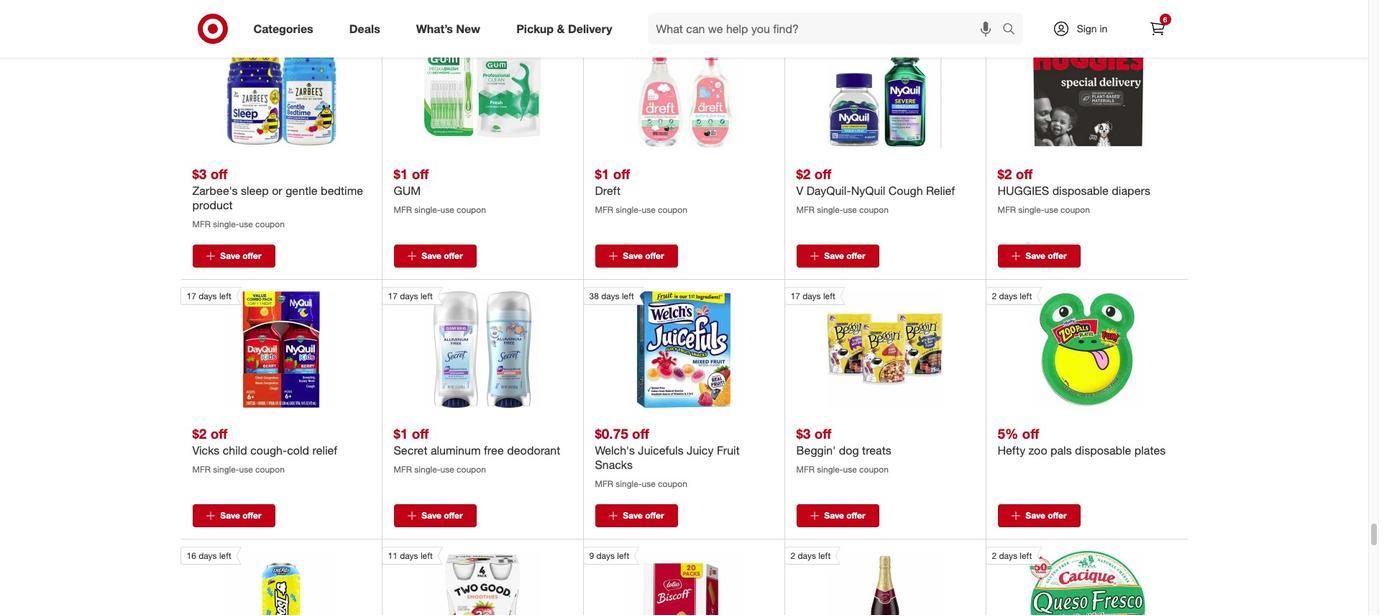 Task type: locate. For each thing, give the bounding box(es) containing it.
save offer button for huggies
[[998, 245, 1081, 268]]

save offer down dog
[[825, 510, 866, 521]]

save offer button down the dayquil-
[[797, 245, 879, 268]]

save offer
[[220, 250, 262, 261], [422, 250, 463, 261], [623, 250, 664, 261], [825, 250, 866, 261], [1026, 250, 1067, 261], [220, 510, 262, 521], [422, 510, 463, 521], [623, 510, 664, 521], [825, 510, 866, 521], [1026, 510, 1067, 521]]

hefty
[[998, 443, 1026, 458]]

save up 11 days left
[[422, 510, 442, 521]]

2 horizontal spatial 17
[[791, 291, 801, 302]]

save offer up 16 days left
[[220, 510, 262, 521]]

mfr down the vicks
[[192, 464, 211, 475]]

mfr inside $2 off vicks child cough-cold relief mfr single-use coupon
[[192, 464, 211, 475]]

single- down child
[[213, 464, 239, 475]]

save offer button for gum
[[394, 245, 477, 268]]

days
[[199, 291, 217, 302], [400, 291, 418, 302], [602, 291, 620, 302], [803, 291, 821, 302], [1000, 291, 1018, 302], [199, 551, 217, 561], [400, 551, 418, 561], [597, 551, 615, 561], [798, 551, 816, 561], [1000, 551, 1018, 561]]

2 17 from the left
[[388, 291, 398, 302]]

save offer button up 38 days left
[[595, 245, 678, 268]]

off inside "$3 off beggin' dog treats mfr single-use coupon"
[[815, 425, 832, 442]]

1 17 days left from the left
[[187, 291, 232, 302]]

single- inside $1 off secret aluminum free deodorant mfr single-use coupon
[[415, 464, 441, 475]]

17 days left
[[187, 291, 232, 302], [388, 291, 433, 302], [791, 291, 836, 302]]

off for 5% off hefty zoo pals disposable plates
[[1023, 425, 1040, 442]]

sign in
[[1077, 22, 1108, 35]]

disposable inside $2 off huggies disposable diapers mfr single-use coupon
[[1053, 183, 1109, 198]]

$1 off secret aluminum free deodorant mfr single-use coupon
[[394, 425, 561, 475]]

1 horizontal spatial $2
[[797, 165, 811, 182]]

2 horizontal spatial $2
[[998, 165, 1012, 182]]

17
[[187, 291, 196, 302], [388, 291, 398, 302], [791, 291, 801, 302]]

coupon inside $0.75 off welch's juicefuls juicy fruit snacks mfr single-use coupon
[[658, 479, 688, 489]]

17 days left button for $3 off
[[785, 287, 944, 408]]

save offer button down product
[[192, 245, 275, 268]]

offer down $2 off huggies disposable diapers mfr single-use coupon
[[1048, 250, 1067, 261]]

save for gum
[[422, 250, 442, 261]]

17 days left button for $2 off
[[180, 287, 340, 408]]

0 horizontal spatial $3
[[192, 165, 207, 182]]

off inside $0.75 off welch's juicefuls juicy fruit snacks mfr single-use coupon
[[632, 425, 649, 442]]

2
[[992, 291, 997, 302], [791, 551, 796, 561], [992, 551, 997, 561]]

offer up 16 days left button
[[243, 510, 262, 521]]

save offer down huggies
[[1026, 250, 1067, 261]]

off up gum
[[412, 165, 429, 182]]

What can we help you find? suggestions appear below search field
[[648, 13, 1006, 45]]

$1 up gum
[[394, 165, 408, 182]]

save offer button down huggies
[[998, 245, 1081, 268]]

1 vertical spatial disposable
[[1076, 443, 1132, 458]]

single- inside $3 off zarbee's sleep or gentle bedtime product mfr single-use coupon
[[213, 219, 239, 230]]

single- down huggies
[[1019, 204, 1045, 215]]

off for $2 off vicks child cough-cold relief mfr single-use coupon
[[211, 425, 228, 442]]

1 horizontal spatial 17 days left button
[[382, 287, 541, 408]]

$1 inside $1 off dreft mfr single-use coupon
[[595, 165, 610, 182]]

2 17 days left from the left
[[388, 291, 433, 302]]

left for 9 days left button at bottom
[[617, 551, 630, 561]]

save down "$3 off beggin' dog treats mfr single-use coupon"
[[825, 510, 844, 521]]

save offer button up 16 days left
[[192, 505, 275, 528]]

sign
[[1077, 22, 1098, 35]]

offer down pals
[[1048, 510, 1067, 521]]

offer down $1 off gum mfr single-use coupon at left top
[[444, 250, 463, 261]]

save offer button for secret
[[394, 505, 477, 528]]

left for $2 off's 17 days left button
[[219, 291, 232, 302]]

save for secret
[[422, 510, 442, 521]]

0 horizontal spatial 17 days left
[[187, 291, 232, 302]]

save down the dayquil-
[[825, 250, 844, 261]]

use inside $3 off zarbee's sleep or gentle bedtime product mfr single-use coupon
[[239, 219, 253, 230]]

mfr down product
[[192, 219, 211, 230]]

$2 up the vicks
[[192, 425, 207, 442]]

$3 inside "$3 off beggin' dog treats mfr single-use coupon"
[[797, 425, 811, 442]]

off up the dayquil-
[[815, 165, 832, 182]]

save offer button down zoo
[[998, 505, 1081, 528]]

offer down dog
[[847, 510, 866, 521]]

$2
[[797, 165, 811, 182], [998, 165, 1012, 182], [192, 425, 207, 442]]

dayquil-
[[807, 183, 852, 198]]

save up 9 days left
[[623, 510, 643, 521]]

mfr
[[394, 204, 412, 215], [595, 204, 614, 215], [797, 204, 815, 215], [998, 204, 1017, 215], [192, 219, 211, 230], [192, 464, 211, 475], [394, 464, 412, 475], [797, 464, 815, 475], [595, 479, 614, 489]]

save for v
[[825, 250, 844, 261]]

off up beggin'
[[815, 425, 832, 442]]

off up huggies
[[1016, 165, 1033, 182]]

save down product
[[220, 250, 240, 261]]

save offer for v
[[825, 250, 866, 261]]

mfr down gum
[[394, 204, 412, 215]]

single- down gum
[[415, 204, 441, 215]]

off up zarbee's
[[211, 165, 228, 182]]

$3 up beggin'
[[797, 425, 811, 442]]

mfr inside the $2 off v dayquil-nyquil cough relief mfr single-use coupon
[[797, 204, 815, 215]]

$1 for dreft
[[595, 165, 610, 182]]

mfr down v
[[797, 204, 815, 215]]

save offer button up 9 days left
[[595, 505, 678, 528]]

single- down 'snacks'
[[616, 479, 642, 489]]

snacks
[[595, 458, 633, 472]]

2 horizontal spatial 17 days left
[[791, 291, 836, 302]]

off up the vicks
[[211, 425, 228, 442]]

$3 inside $3 off zarbee's sleep or gentle bedtime product mfr single-use coupon
[[192, 165, 207, 182]]

mfr down 'snacks'
[[595, 479, 614, 489]]

1 horizontal spatial 17
[[388, 291, 398, 302]]

mfr down beggin'
[[797, 464, 815, 475]]

3 17 days left from the left
[[791, 291, 836, 302]]

0 horizontal spatial 17 days left button
[[180, 287, 340, 408]]

$1 up secret
[[394, 425, 408, 442]]

coupon
[[457, 204, 486, 215], [658, 204, 688, 215], [860, 204, 889, 215], [1061, 204, 1091, 215], [255, 219, 285, 230], [255, 464, 285, 475], [457, 464, 486, 475], [860, 464, 889, 475], [658, 479, 688, 489]]

plates
[[1135, 443, 1166, 458]]

1 horizontal spatial 17 days left
[[388, 291, 433, 302]]

2 17 days left button from the left
[[382, 287, 541, 408]]

off inside $1 off gum mfr single-use coupon
[[412, 165, 429, 182]]

single- inside "$3 off beggin' dog treats mfr single-use coupon"
[[817, 464, 843, 475]]

$3 for beggin' dog treats
[[797, 425, 811, 442]]

17 for $1 off
[[388, 291, 398, 302]]

save offer up 9 days left
[[623, 510, 664, 521]]

mfr down the dreft
[[595, 204, 614, 215]]

mfr inside "$3 off beggin' dog treats mfr single-use coupon"
[[797, 464, 815, 475]]

save for welch's
[[623, 510, 643, 521]]

off
[[211, 165, 228, 182], [412, 165, 429, 182], [613, 165, 630, 182], [815, 165, 832, 182], [1016, 165, 1033, 182], [211, 425, 228, 442], [412, 425, 429, 442], [632, 425, 649, 442], [815, 425, 832, 442], [1023, 425, 1040, 442]]

treats
[[863, 443, 892, 458]]

new
[[456, 21, 481, 36]]

off for $3 off beggin' dog treats mfr single-use coupon
[[815, 425, 832, 442]]

save offer down the dayquil-
[[825, 250, 866, 261]]

use inside the $2 off v dayquil-nyquil cough relief mfr single-use coupon
[[843, 204, 857, 215]]

offer down nyquil
[[847, 250, 866, 261]]

1 horizontal spatial $3
[[797, 425, 811, 442]]

save offer down product
[[220, 250, 262, 261]]

offer down $0.75 off welch's juicefuls juicy fruit snacks mfr single-use coupon
[[645, 510, 664, 521]]

save offer for huggies
[[1026, 250, 1067, 261]]

welch's
[[595, 443, 635, 458]]

2 days left
[[992, 291, 1033, 302], [791, 551, 831, 561], [992, 551, 1033, 561]]

cold
[[287, 443, 309, 458]]

offer down $3 off zarbee's sleep or gentle bedtime product mfr single-use coupon
[[243, 250, 262, 261]]

single-
[[415, 204, 441, 215], [616, 204, 642, 215], [817, 204, 843, 215], [1019, 204, 1045, 215], [213, 219, 239, 230], [213, 464, 239, 475], [415, 464, 441, 475], [817, 464, 843, 475], [616, 479, 642, 489]]

$2 up v
[[797, 165, 811, 182]]

save offer button down "$3 off beggin' dog treats mfr single-use coupon"
[[797, 505, 879, 528]]

disposable left the diapers
[[1053, 183, 1109, 198]]

$1 inside $1 off gum mfr single-use coupon
[[394, 165, 408, 182]]

pickup & delivery
[[517, 21, 613, 36]]

save for zarbee's
[[220, 250, 240, 261]]

what's
[[416, 21, 453, 36]]

save offer up 11 days left
[[422, 510, 463, 521]]

diapers
[[1112, 183, 1151, 198]]

save down huggies
[[1026, 250, 1046, 261]]

1 17 from the left
[[187, 291, 196, 302]]

$2 inside the $2 off v dayquil-nyquil cough relief mfr single-use coupon
[[797, 165, 811, 182]]

single- down secret
[[415, 464, 441, 475]]

0 horizontal spatial $2
[[192, 425, 207, 442]]

save offer down zoo
[[1026, 510, 1067, 521]]

$3 up zarbee's
[[192, 165, 207, 182]]

single- down the dreft
[[616, 204, 642, 215]]

3 17 from the left
[[791, 291, 801, 302]]

vicks
[[192, 443, 220, 458]]

11 days left
[[388, 551, 433, 561]]

2 horizontal spatial 17 days left button
[[785, 287, 944, 408]]

save
[[220, 250, 240, 261], [422, 250, 442, 261], [623, 250, 643, 261], [825, 250, 844, 261], [1026, 250, 1046, 261], [220, 510, 240, 521], [422, 510, 442, 521], [623, 510, 643, 521], [825, 510, 844, 521], [1026, 510, 1046, 521]]

single- down beggin'
[[817, 464, 843, 475]]

off up zoo
[[1023, 425, 1040, 442]]

sign in link
[[1041, 13, 1131, 45]]

17 for $3 off
[[791, 291, 801, 302]]

$2 for v
[[797, 165, 811, 182]]

off up juicefuls
[[632, 425, 649, 442]]

cough
[[889, 183, 923, 198]]

off inside $2 off huggies disposable diapers mfr single-use coupon
[[1016, 165, 1033, 182]]

off for $3 off zarbee's sleep or gentle bedtime product mfr single-use coupon
[[211, 165, 228, 182]]

$1 inside $1 off secret aluminum free deodorant mfr single-use coupon
[[394, 425, 408, 442]]

coupon inside $1 off secret aluminum free deodorant mfr single-use coupon
[[457, 464, 486, 475]]

save offer for zarbee's
[[220, 250, 262, 261]]

offer for huggies
[[1048, 250, 1067, 261]]

0 vertical spatial $3
[[192, 165, 207, 182]]

pickup & delivery link
[[504, 13, 631, 45]]

5%
[[998, 425, 1019, 442]]

coupon inside $2 off vicks child cough-cold relief mfr single-use coupon
[[255, 464, 285, 475]]

$2 inside $2 off huggies disposable diapers mfr single-use coupon
[[998, 165, 1012, 182]]

1 17 days left button from the left
[[180, 287, 340, 408]]

save up 16 days left
[[220, 510, 240, 521]]

off inside $2 off vicks child cough-cold relief mfr single-use coupon
[[211, 425, 228, 442]]

use inside "$3 off beggin' dog treats mfr single-use coupon"
[[843, 464, 857, 475]]

2 days left button
[[986, 287, 1146, 408], [785, 547, 944, 615], [986, 547, 1146, 615]]

mfr down huggies
[[998, 204, 1017, 215]]

off up the dreft
[[613, 165, 630, 182]]

offer down $1 off dreft mfr single-use coupon
[[645, 250, 664, 261]]

off inside $1 off secret aluminum free deodorant mfr single-use coupon
[[412, 425, 429, 442]]

gentle
[[286, 183, 318, 198]]

offer
[[243, 250, 262, 261], [444, 250, 463, 261], [645, 250, 664, 261], [847, 250, 866, 261], [1048, 250, 1067, 261], [243, 510, 262, 521], [444, 510, 463, 521], [645, 510, 664, 521], [847, 510, 866, 521], [1048, 510, 1067, 521]]

off inside 5% off hefty zoo pals disposable plates
[[1023, 425, 1040, 442]]

save offer button up 11 days left
[[394, 505, 477, 528]]

use
[[441, 204, 454, 215], [642, 204, 656, 215], [843, 204, 857, 215], [1045, 204, 1059, 215], [239, 219, 253, 230], [239, 464, 253, 475], [441, 464, 454, 475], [843, 464, 857, 475], [642, 479, 656, 489]]

relief
[[927, 183, 955, 198]]

3 17 days left button from the left
[[785, 287, 944, 408]]

save offer button down $1 off gum mfr single-use coupon at left top
[[394, 245, 477, 268]]

disposable inside 5% off hefty zoo pals disposable plates
[[1076, 443, 1132, 458]]

off inside $3 off zarbee's sleep or gentle bedtime product mfr single-use coupon
[[211, 165, 228, 182]]

offer down aluminum
[[444, 510, 463, 521]]

in
[[1100, 22, 1108, 35]]

0 horizontal spatial 17
[[187, 291, 196, 302]]

17 days left for $2
[[187, 291, 232, 302]]

17 days left button
[[180, 287, 340, 408], [382, 287, 541, 408], [785, 287, 944, 408]]

disposable right pals
[[1076, 443, 1132, 458]]

pals
[[1051, 443, 1072, 458]]

off for $0.75 off welch's juicefuls juicy fruit snacks mfr single-use coupon
[[632, 425, 649, 442]]

17 days left for $3
[[791, 291, 836, 302]]

save offer button
[[192, 245, 275, 268], [394, 245, 477, 268], [595, 245, 678, 268], [797, 245, 879, 268], [998, 245, 1081, 268], [192, 505, 275, 528], [394, 505, 477, 528], [595, 505, 678, 528], [797, 505, 879, 528], [998, 505, 1081, 528]]

sleep
[[241, 183, 269, 198]]

off inside $1 off dreft mfr single-use coupon
[[613, 165, 630, 182]]

save offer button for zarbee's
[[192, 245, 275, 268]]

left
[[219, 291, 232, 302], [421, 291, 433, 302], [622, 291, 634, 302], [824, 291, 836, 302], [1020, 291, 1033, 302], [219, 551, 232, 561], [421, 551, 433, 561], [617, 551, 630, 561], [819, 551, 831, 561], [1020, 551, 1033, 561]]

free
[[484, 443, 504, 458]]

single- down product
[[213, 219, 239, 230]]

save down $1 off gum mfr single-use coupon at left top
[[422, 250, 442, 261]]

offer for gum
[[444, 250, 463, 261]]

use inside $2 off vicks child cough-cold relief mfr single-use coupon
[[239, 464, 253, 475]]

off inside the $2 off v dayquil-nyquil cough relief mfr single-use coupon
[[815, 165, 832, 182]]

&
[[557, 21, 565, 36]]

$1
[[394, 165, 408, 182], [595, 165, 610, 182], [394, 425, 408, 442]]

mfr inside $0.75 off welch's juicefuls juicy fruit snacks mfr single-use coupon
[[595, 479, 614, 489]]

$2 up huggies
[[998, 165, 1012, 182]]

save offer for welch's
[[623, 510, 664, 521]]

0 vertical spatial disposable
[[1053, 183, 1109, 198]]

38 days left
[[590, 291, 634, 302]]

$2 inside $2 off vicks child cough-cold relief mfr single-use coupon
[[192, 425, 207, 442]]

juicy
[[687, 443, 714, 458]]

secret
[[394, 443, 428, 458]]

disposable
[[1053, 183, 1109, 198], [1076, 443, 1132, 458]]

$3
[[192, 165, 207, 182], [797, 425, 811, 442]]

38
[[590, 291, 599, 302]]

save offer down $1 off gum mfr single-use coupon at left top
[[422, 250, 463, 261]]

$1 up the dreft
[[595, 165, 610, 182]]

mfr inside $1 off gum mfr single-use coupon
[[394, 204, 412, 215]]

gum
[[394, 183, 421, 198]]

save offer up 38 days left
[[623, 250, 664, 261]]

11
[[388, 551, 398, 561]]

$3 for zarbee's sleep or gentle bedtime product
[[192, 165, 207, 182]]

mfr down secret
[[394, 464, 412, 475]]

$2 for huggies
[[998, 165, 1012, 182]]

16 days left button
[[180, 547, 340, 615]]

offer for beggin'
[[847, 510, 866, 521]]

save offer button for beggin'
[[797, 505, 879, 528]]

1 vertical spatial $3
[[797, 425, 811, 442]]

save up 38 days left
[[623, 250, 643, 261]]

off for $1 off dreft mfr single-use coupon
[[613, 165, 630, 182]]

single- down the dayquil-
[[817, 204, 843, 215]]

off up secret
[[412, 425, 429, 442]]

single- inside $0.75 off welch's juicefuls juicy fruit snacks mfr single-use coupon
[[616, 479, 642, 489]]



Task type: describe. For each thing, give the bounding box(es) containing it.
left for 16 days left button
[[219, 551, 232, 561]]

coupon inside $1 off gum mfr single-use coupon
[[457, 204, 486, 215]]

save offer for dreft
[[623, 250, 664, 261]]

dog
[[839, 443, 859, 458]]

off for $1 off secret aluminum free deodorant mfr single-use coupon
[[412, 425, 429, 442]]

categories
[[254, 21, 313, 36]]

16 days left
[[187, 551, 232, 561]]

zarbee's
[[192, 183, 238, 198]]

$2 off huggies disposable diapers mfr single-use coupon
[[998, 165, 1151, 215]]

$1 off gum mfr single-use coupon
[[394, 165, 486, 215]]

$1 for secret aluminum free deodorant
[[394, 425, 408, 442]]

left for 17 days left button corresponding to $3 off
[[824, 291, 836, 302]]

coupon inside $3 off zarbee's sleep or gentle bedtime product mfr single-use coupon
[[255, 219, 285, 230]]

$1 for gum
[[394, 165, 408, 182]]

days inside 16 days left button
[[199, 551, 217, 561]]

single- inside $1 off dreft mfr single-use coupon
[[616, 204, 642, 215]]

save for beggin'
[[825, 510, 844, 521]]

cough-
[[251, 443, 287, 458]]

9 days left
[[590, 551, 630, 561]]

days inside 38 days left button
[[602, 291, 620, 302]]

9
[[590, 551, 594, 561]]

save for vicks
[[220, 510, 240, 521]]

$2 off v dayquil-nyquil cough relief mfr single-use coupon
[[797, 165, 955, 215]]

left for 38 days left button
[[622, 291, 634, 302]]

deals
[[349, 21, 380, 36]]

bedtime
[[321, 183, 363, 198]]

17 for $2 off
[[187, 291, 196, 302]]

save for dreft
[[623, 250, 643, 261]]

6
[[1164, 15, 1168, 24]]

6 link
[[1142, 13, 1174, 45]]

use inside $1 off gum mfr single-use coupon
[[441, 204, 454, 215]]

what's new link
[[404, 13, 499, 45]]

beggin'
[[797, 443, 836, 458]]

17 days left button for $1 off
[[382, 287, 541, 408]]

search
[[996, 23, 1031, 37]]

use inside $1 off secret aluminum free deodorant mfr single-use coupon
[[441, 464, 454, 475]]

pickup
[[517, 21, 554, 36]]

save for huggies
[[1026, 250, 1046, 261]]

left for 17 days left button related to $1 off
[[421, 291, 433, 302]]

offer for vicks
[[243, 510, 262, 521]]

offer for zarbee's
[[243, 250, 262, 261]]

save offer button for vicks
[[192, 505, 275, 528]]

mfr inside $2 off huggies disposable diapers mfr single-use coupon
[[998, 204, 1017, 215]]

aluminum
[[431, 443, 481, 458]]

save offer button for welch's
[[595, 505, 678, 528]]

nyquil
[[852, 183, 886, 198]]

5% off hefty zoo pals disposable plates
[[998, 425, 1166, 458]]

$0.75 off welch's juicefuls juicy fruit snacks mfr single-use coupon
[[595, 425, 740, 489]]

17 days left for $1
[[388, 291, 433, 302]]

mfr inside $1 off secret aluminum free deodorant mfr single-use coupon
[[394, 464, 412, 475]]

delivery
[[568, 21, 613, 36]]

off for $1 off gum mfr single-use coupon
[[412, 165, 429, 182]]

offer for welch's
[[645, 510, 664, 521]]

single- inside $1 off gum mfr single-use coupon
[[415, 204, 441, 215]]

11 days left button
[[382, 547, 541, 615]]

use inside $0.75 off welch's juicefuls juicy fruit snacks mfr single-use coupon
[[642, 479, 656, 489]]

v
[[797, 183, 804, 198]]

relief
[[313, 443, 337, 458]]

what's new
[[416, 21, 481, 36]]

16
[[187, 551, 196, 561]]

save offer for beggin'
[[825, 510, 866, 521]]

zoo
[[1029, 443, 1048, 458]]

deals link
[[337, 13, 398, 45]]

single- inside $2 off huggies disposable diapers mfr single-use coupon
[[1019, 204, 1045, 215]]

days inside 9 days left button
[[597, 551, 615, 561]]

coupon inside $1 off dreft mfr single-use coupon
[[658, 204, 688, 215]]

$0.75
[[595, 425, 629, 442]]

categories link
[[241, 13, 331, 45]]

use inside $1 off dreft mfr single-use coupon
[[642, 204, 656, 215]]

single- inside $2 off vicks child cough-cold relief mfr single-use coupon
[[213, 464, 239, 475]]

juicefuls
[[638, 443, 684, 458]]

mfr inside $3 off zarbee's sleep or gentle bedtime product mfr single-use coupon
[[192, 219, 211, 230]]

9 days left button
[[583, 547, 742, 615]]

off for $2 off v dayquil-nyquil cough relief mfr single-use coupon
[[815, 165, 832, 182]]

off for $2 off huggies disposable diapers mfr single-use coupon
[[1016, 165, 1033, 182]]

save offer button for v
[[797, 245, 879, 268]]

deodorant
[[507, 443, 561, 458]]

$3 off zarbee's sleep or gentle bedtime product mfr single-use coupon
[[192, 165, 363, 230]]

coupon inside "$3 off beggin' dog treats mfr single-use coupon"
[[860, 464, 889, 475]]

coupon inside the $2 off v dayquil-nyquil cough relief mfr single-use coupon
[[860, 204, 889, 215]]

fruit
[[717, 443, 740, 458]]

single- inside the $2 off v dayquil-nyquil cough relief mfr single-use coupon
[[817, 204, 843, 215]]

offer for secret
[[444, 510, 463, 521]]

product
[[192, 198, 233, 212]]

save offer for vicks
[[220, 510, 262, 521]]

mfr inside $1 off dreft mfr single-use coupon
[[595, 204, 614, 215]]

$2 off vicks child cough-cold relief mfr single-use coupon
[[192, 425, 337, 475]]

offer for v
[[847, 250, 866, 261]]

huggies
[[998, 183, 1050, 198]]

38 days left button
[[583, 287, 742, 408]]

save offer for secret
[[422, 510, 463, 521]]

dreft
[[595, 183, 621, 198]]

$1 off dreft mfr single-use coupon
[[595, 165, 688, 215]]

coupon inside $2 off huggies disposable diapers mfr single-use coupon
[[1061, 204, 1091, 215]]

left for 11 days left button
[[421, 551, 433, 561]]

save down zoo
[[1026, 510, 1046, 521]]

$2 for vicks
[[192, 425, 207, 442]]

save offer button for dreft
[[595, 245, 678, 268]]

or
[[272, 183, 283, 198]]

days inside 11 days left button
[[400, 551, 418, 561]]

use inside $2 off huggies disposable diapers mfr single-use coupon
[[1045, 204, 1059, 215]]

$3 off beggin' dog treats mfr single-use coupon
[[797, 425, 892, 475]]

save offer for gum
[[422, 250, 463, 261]]

child
[[223, 443, 247, 458]]

offer for dreft
[[645, 250, 664, 261]]

search button
[[996, 13, 1031, 47]]



Task type: vqa. For each thing, say whether or not it's contained in the screenshot.
Zarbee's
yes



